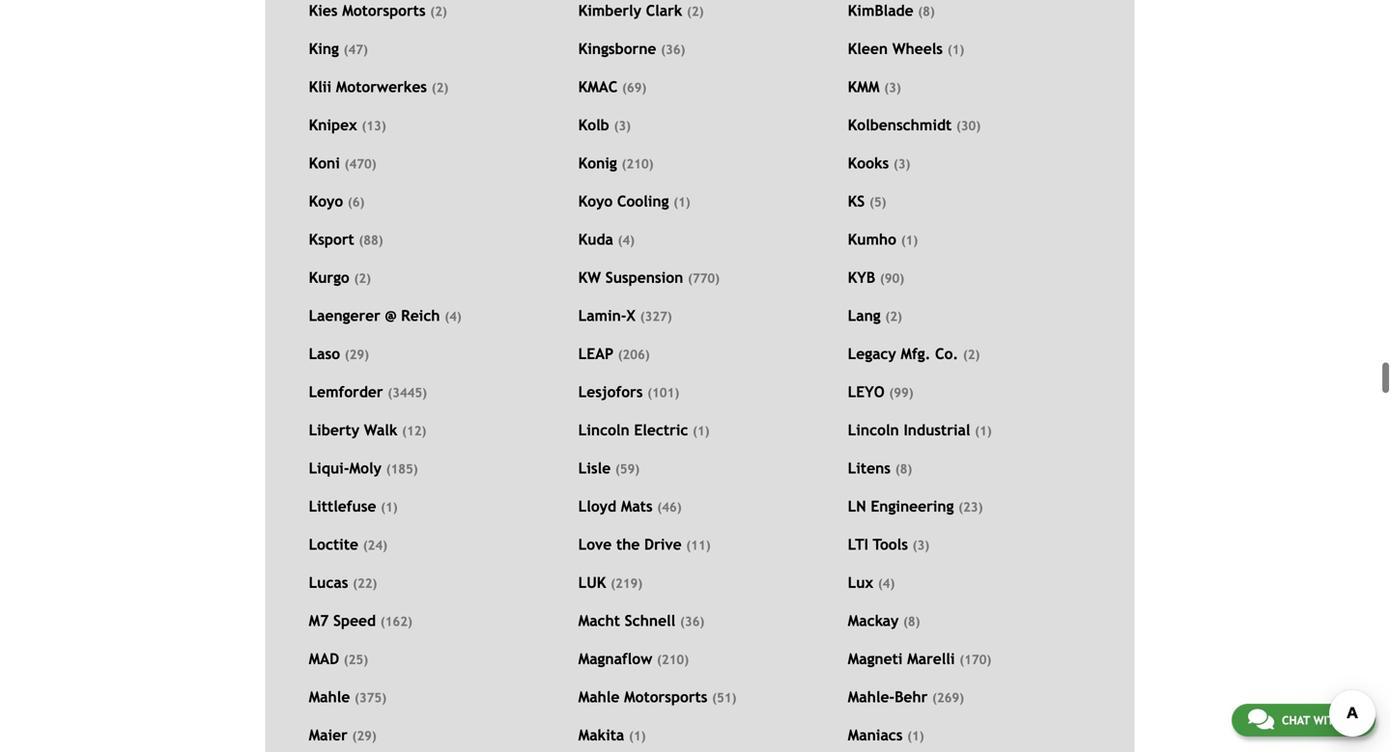 Task type: describe. For each thing, give the bounding box(es) containing it.
knipex
[[309, 117, 357, 134]]

(1) inside lincoln electric (1)
[[693, 424, 710, 439]]

magnaflow
[[578, 651, 653, 668]]

clark
[[646, 2, 682, 19]]

lesjofors (101)
[[578, 384, 679, 401]]

(99)
[[889, 386, 914, 401]]

speed
[[333, 613, 376, 630]]

kleen
[[848, 40, 888, 58]]

(4) for kuda
[[618, 233, 635, 248]]

(51)
[[712, 691, 737, 706]]

klii motorwerkes (2)
[[309, 78, 449, 96]]

ln engineering (23)
[[848, 498, 983, 516]]

(770)
[[688, 271, 720, 286]]

lemforder (3445)
[[309, 384, 427, 401]]

(1) inside lincoln industrial (1)
[[975, 424, 992, 439]]

walk
[[364, 422, 398, 439]]

king
[[309, 40, 339, 58]]

chat with us link
[[1232, 704, 1376, 737]]

(4) for lux
[[878, 576, 895, 591]]

laso (29)
[[309, 346, 369, 363]]

mad
[[309, 651, 339, 668]]

liberty walk (12)
[[309, 422, 427, 439]]

the
[[616, 536, 640, 554]]

(88)
[[359, 233, 383, 248]]

magneti
[[848, 651, 903, 668]]

mats
[[621, 498, 653, 516]]

drive
[[645, 536, 682, 554]]

(23)
[[959, 500, 983, 515]]

kleen wheels (1)
[[848, 40, 965, 58]]

kies motorsports (2)
[[309, 2, 447, 19]]

(11)
[[686, 538, 711, 553]]

macht
[[578, 613, 620, 630]]

luk (219)
[[578, 575, 643, 592]]

(2) inside kimberly clark (2)
[[687, 4, 704, 19]]

(170)
[[960, 653, 992, 668]]

lang
[[848, 307, 881, 325]]

m7
[[309, 613, 329, 630]]

maier
[[309, 727, 348, 745]]

(1) inside the littlefuse (1)
[[381, 500, 398, 515]]

love the drive (11)
[[578, 536, 711, 554]]

co.
[[935, 346, 959, 363]]

chat
[[1282, 714, 1310, 728]]

liberty
[[309, 422, 360, 439]]

(210) for magnaflow
[[657, 653, 689, 668]]

king (47)
[[309, 40, 368, 58]]

(2) inside kurgo (2)
[[354, 271, 371, 286]]

(5)
[[870, 195, 887, 210]]

x
[[627, 307, 636, 325]]

comments image
[[1248, 708, 1274, 731]]

klii
[[309, 78, 332, 96]]

lincoln industrial (1)
[[848, 422, 992, 439]]

litens
[[848, 460, 891, 477]]

legacy
[[848, 346, 896, 363]]

(47)
[[344, 42, 368, 57]]

industrial
[[904, 422, 971, 439]]

love
[[578, 536, 612, 554]]

lloyd
[[578, 498, 617, 516]]

ln
[[848, 498, 866, 516]]

leap
[[578, 346, 614, 363]]

(2) inside lang (2)
[[885, 309, 902, 324]]

schnell
[[625, 613, 676, 630]]

koyo (6)
[[309, 193, 365, 210]]

(29) for laso
[[345, 347, 369, 362]]

ksport (88)
[[309, 231, 383, 248]]

kw suspension (770)
[[578, 269, 720, 287]]

kmac (69)
[[578, 78, 647, 96]]

(3) for kolb
[[614, 118, 631, 133]]

konig (210)
[[578, 155, 654, 172]]

magnaflow (210)
[[578, 651, 689, 668]]

kolb
[[578, 117, 609, 134]]

(46)
[[657, 500, 682, 515]]

mad (25)
[[309, 651, 368, 668]]

(6)
[[348, 195, 365, 210]]

kimblade
[[848, 2, 914, 19]]

lux
[[848, 575, 874, 592]]

koyo for koyo
[[309, 193, 343, 210]]

(8) for mackay
[[903, 615, 920, 630]]

maniacs
[[848, 727, 903, 745]]

reich
[[401, 307, 440, 325]]

lemforder
[[309, 384, 383, 401]]

(8) for litens
[[895, 462, 912, 477]]

lesjofors
[[578, 384, 643, 401]]

magneti marelli (170)
[[848, 651, 992, 668]]

kimberly clark (2)
[[578, 2, 704, 19]]

koyo for koyo cooling
[[578, 193, 613, 210]]

(24)
[[363, 538, 387, 553]]

(1) inside kleen wheels (1)
[[948, 42, 965, 57]]

kingsborne (36)
[[578, 40, 685, 58]]

(3) for kooks
[[894, 157, 911, 172]]

(36) inside kingsborne (36)
[[661, 42, 685, 57]]



Task type: vqa. For each thing, say whether or not it's contained in the screenshot.


Task type: locate. For each thing, give the bounding box(es) containing it.
ks
[[848, 193, 865, 210]]

(29) right laso
[[345, 347, 369, 362]]

(12)
[[402, 424, 427, 439]]

kumho
[[848, 231, 897, 248]]

(3) inside kmm (3)
[[884, 80, 901, 95]]

(3) right kolb
[[614, 118, 631, 133]]

us
[[1346, 714, 1360, 728]]

(2) inside 'klii motorwerkes (2)'
[[432, 80, 449, 95]]

(29) for maier
[[352, 729, 377, 744]]

kmac
[[578, 78, 618, 96]]

(36) inside "macht schnell (36)"
[[680, 615, 705, 630]]

0 horizontal spatial motorsports
[[342, 2, 426, 19]]

(29) inside laso (29)
[[345, 347, 369, 362]]

(2) right clark
[[687, 4, 704, 19]]

motorsports for mahle
[[624, 689, 708, 706]]

(3) for kmm
[[884, 80, 901, 95]]

(90)
[[880, 271, 905, 286]]

1 vertical spatial (210)
[[657, 653, 689, 668]]

(1) right the industrial
[[975, 424, 992, 439]]

lincoln up litens
[[848, 422, 899, 439]]

motorsports down magnaflow (210)
[[624, 689, 708, 706]]

1 vertical spatial (8)
[[895, 462, 912, 477]]

with
[[1314, 714, 1342, 728]]

(1) down (185)
[[381, 500, 398, 515]]

(210) up 'koyo cooling (1)'
[[622, 157, 654, 172]]

(4) inside lux (4)
[[878, 576, 895, 591]]

lisle
[[578, 460, 611, 477]]

(36) right the schnell
[[680, 615, 705, 630]]

(29) right maier on the left of page
[[352, 729, 377, 744]]

lincoln electric (1)
[[578, 422, 710, 439]]

0 vertical spatial (210)
[[622, 157, 654, 172]]

electric
[[634, 422, 688, 439]]

1 vertical spatial (4)
[[445, 309, 462, 324]]

motorsports up (47) on the left top
[[342, 2, 426, 19]]

kurgo (2)
[[309, 269, 371, 287]]

0 horizontal spatial lincoln
[[578, 422, 630, 439]]

(69)
[[622, 80, 647, 95]]

(1) right kumho
[[901, 233, 918, 248]]

(25)
[[344, 653, 368, 668]]

motorsports for kies
[[342, 2, 426, 19]]

marelli
[[907, 651, 955, 668]]

0 vertical spatial (36)
[[661, 42, 685, 57]]

lincoln up the lisle (59)
[[578, 422, 630, 439]]

2 vertical spatial (8)
[[903, 615, 920, 630]]

(3) inside the kolb (3)
[[614, 118, 631, 133]]

kyb (90)
[[848, 269, 905, 287]]

(3) inside kooks (3)
[[894, 157, 911, 172]]

(210)
[[622, 157, 654, 172], [657, 653, 689, 668]]

konig
[[578, 155, 617, 172]]

0 vertical spatial (8)
[[918, 4, 935, 19]]

(8) up magneti marelli (170)
[[903, 615, 920, 630]]

mahle up makita
[[578, 689, 620, 706]]

mahle for mahle
[[309, 689, 350, 706]]

(36) down clark
[[661, 42, 685, 57]]

1 horizontal spatial motorsports
[[624, 689, 708, 706]]

mahle motorsports (51)
[[578, 689, 737, 706]]

2 koyo from the left
[[578, 193, 613, 210]]

koyo cooling (1)
[[578, 193, 691, 210]]

0 vertical spatial motorsports
[[342, 2, 426, 19]]

leyo
[[848, 384, 885, 401]]

0 horizontal spatial (210)
[[622, 157, 654, 172]]

wheels
[[893, 40, 943, 58]]

(2) right the motorwerkes
[[432, 80, 449, 95]]

(470)
[[345, 157, 377, 172]]

kolbenschmidt
[[848, 117, 952, 134]]

2 horizontal spatial (4)
[[878, 576, 895, 591]]

tools
[[873, 536, 908, 554]]

koyo
[[309, 193, 343, 210], [578, 193, 613, 210]]

lloyd mats (46)
[[578, 498, 682, 516]]

(3) right tools
[[913, 538, 930, 553]]

(1) inside 'koyo cooling (1)'
[[674, 195, 691, 210]]

(4) right lux
[[878, 576, 895, 591]]

(4) right reich
[[445, 309, 462, 324]]

(210) inside magnaflow (210)
[[657, 653, 689, 668]]

kies
[[309, 2, 338, 19]]

(210) up mahle motorsports (51)
[[657, 653, 689, 668]]

maier (29)
[[309, 727, 377, 745]]

0 horizontal spatial koyo
[[309, 193, 343, 210]]

(1) inside makita (1)
[[629, 729, 646, 744]]

lucas (22)
[[309, 575, 377, 592]]

(1) down behr
[[908, 729, 924, 744]]

laengerer
[[309, 307, 380, 325]]

0 vertical spatial (4)
[[618, 233, 635, 248]]

(2) inside legacy mfg. co. (2)
[[963, 347, 980, 362]]

1 vertical spatial (29)
[[352, 729, 377, 744]]

1 horizontal spatial (4)
[[618, 233, 635, 248]]

2 mahle from the left
[[578, 689, 620, 706]]

mahle up maier on the left of page
[[309, 689, 350, 706]]

(3) right "kooks"
[[894, 157, 911, 172]]

kooks
[[848, 155, 889, 172]]

mahle for mahle motorsports
[[578, 689, 620, 706]]

makita
[[578, 727, 624, 745]]

(2) right co.
[[963, 347, 980, 362]]

koni (470)
[[309, 155, 377, 172]]

littlefuse (1)
[[309, 498, 398, 516]]

(8) up wheels
[[918, 4, 935, 19]]

1 horizontal spatial (210)
[[657, 653, 689, 668]]

(8) inside litens (8)
[[895, 462, 912, 477]]

1 horizontal spatial koyo
[[578, 193, 613, 210]]

1 vertical spatial (36)
[[680, 615, 705, 630]]

2 lincoln from the left
[[848, 422, 899, 439]]

m7 speed (162)
[[309, 613, 412, 630]]

(8) inside the kimblade (8)
[[918, 4, 935, 19]]

(3445)
[[388, 386, 427, 401]]

mahle-
[[848, 689, 895, 706]]

(8) for kimblade
[[918, 4, 935, 19]]

mackay (8)
[[848, 613, 920, 630]]

loctite
[[309, 536, 358, 554]]

kolb (3)
[[578, 117, 631, 134]]

1 mahle from the left
[[309, 689, 350, 706]]

(8)
[[918, 4, 935, 19], [895, 462, 912, 477], [903, 615, 920, 630]]

(2) right lang
[[885, 309, 902, 324]]

(30)
[[957, 118, 981, 133]]

(22)
[[353, 576, 377, 591]]

(1) inside kumho (1)
[[901, 233, 918, 248]]

(1)
[[948, 42, 965, 57], [674, 195, 691, 210], [901, 233, 918, 248], [693, 424, 710, 439], [975, 424, 992, 439], [381, 500, 398, 515], [629, 729, 646, 744], [908, 729, 924, 744]]

(327)
[[640, 309, 672, 324]]

(210) for konig
[[622, 157, 654, 172]]

(1) inside maniacs (1)
[[908, 729, 924, 744]]

legacy mfg. co. (2)
[[848, 346, 980, 363]]

lti
[[848, 536, 869, 554]]

(185)
[[386, 462, 418, 477]]

ks (5)
[[848, 193, 887, 210]]

(2) right kurgo
[[354, 271, 371, 286]]

kmm
[[848, 78, 880, 96]]

0 horizontal spatial (4)
[[445, 309, 462, 324]]

lincoln for lincoln industrial
[[848, 422, 899, 439]]

kimberly
[[578, 2, 642, 19]]

(1) right the 'electric'
[[693, 424, 710, 439]]

0 horizontal spatial mahle
[[309, 689, 350, 706]]

(4) inside kuda (4)
[[618, 233, 635, 248]]

kuda (4)
[[578, 231, 635, 248]]

0 vertical spatial (29)
[[345, 347, 369, 362]]

kooks (3)
[[848, 155, 911, 172]]

laso
[[309, 346, 340, 363]]

(2) inside 'kies motorsports (2)'
[[430, 4, 447, 19]]

kingsborne
[[578, 40, 656, 58]]

(219)
[[611, 576, 643, 591]]

(8) right litens
[[895, 462, 912, 477]]

koyo up kuda
[[578, 193, 613, 210]]

lux (4)
[[848, 575, 895, 592]]

lamin-
[[578, 307, 627, 325]]

(2) up 'klii motorwerkes (2)'
[[430, 4, 447, 19]]

kw
[[578, 269, 601, 287]]

(29) inside maier (29)
[[352, 729, 377, 744]]

lisle (59)
[[578, 460, 640, 477]]

(1) right wheels
[[948, 42, 965, 57]]

(8) inside mackay (8)
[[903, 615, 920, 630]]

(101)
[[648, 386, 679, 401]]

1 lincoln from the left
[[578, 422, 630, 439]]

(1) right makita
[[629, 729, 646, 744]]

mahle
[[309, 689, 350, 706], [578, 689, 620, 706]]

suspension
[[606, 269, 683, 287]]

(4) right kuda
[[618, 233, 635, 248]]

(2)
[[430, 4, 447, 19], [687, 4, 704, 19], [432, 80, 449, 95], [354, 271, 371, 286], [885, 309, 902, 324], [963, 347, 980, 362]]

2 vertical spatial (4)
[[878, 576, 895, 591]]

(375)
[[355, 691, 387, 706]]

(13)
[[362, 118, 386, 133]]

(4) inside laengerer @ reich (4)
[[445, 309, 462, 324]]

lincoln for lincoln electric
[[578, 422, 630, 439]]

littlefuse
[[309, 498, 376, 516]]

(210) inside "konig (210)"
[[622, 157, 654, 172]]

1 horizontal spatial mahle
[[578, 689, 620, 706]]

1 horizontal spatial lincoln
[[848, 422, 899, 439]]

(3) right kmm
[[884, 80, 901, 95]]

lamin-x (327)
[[578, 307, 672, 325]]

(1) right cooling
[[674, 195, 691, 210]]

motorwerkes
[[336, 78, 427, 96]]

litens (8)
[[848, 460, 912, 477]]

1 koyo from the left
[[309, 193, 343, 210]]

1 vertical spatial motorsports
[[624, 689, 708, 706]]

luk
[[578, 575, 606, 592]]

koyo left (6)
[[309, 193, 343, 210]]

makita (1)
[[578, 727, 646, 745]]

(3) inside lti tools (3)
[[913, 538, 930, 553]]



